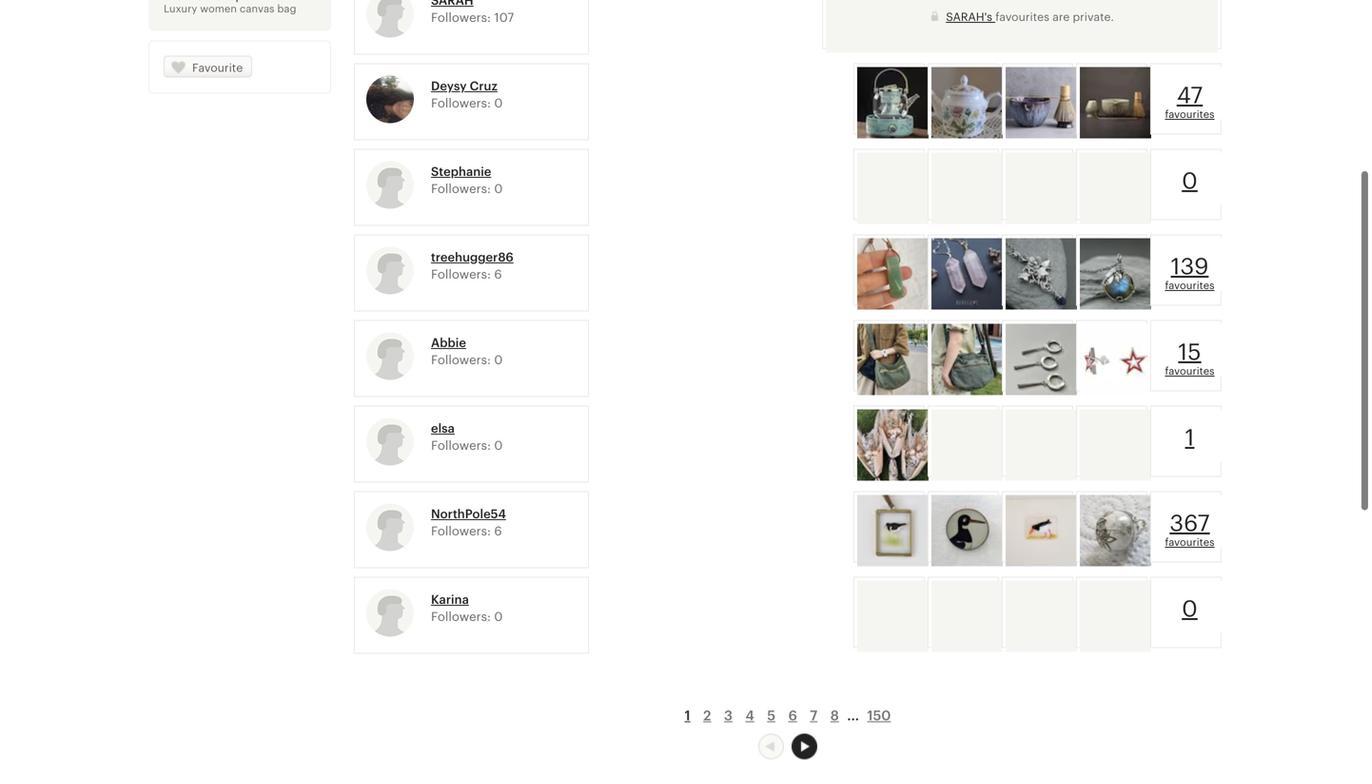 Task type: describe. For each thing, give the bounding box(es) containing it.
luxury
[[164, 3, 197, 15]]

elsa
[[431, 422, 455, 436]]

0 vertical spatial 1 link
[[1154, 410, 1226, 462]]

stephanie link
[[431, 165, 491, 179]]

women
[[200, 3, 237, 15]]

favourites for 15
[[1165, 366, 1215, 378]]

favourite link
[[164, 56, 252, 79]]

zoro earrings sterling silver s925，environmentally friendly image
[[1006, 324, 1077, 396]]

sapphire necklace ~ sapphire pendant ~ sapphire jewellery ~ ruby necklace ~ peridot necklace ~ birthstone necklace ~ birthstone pendant ~ image
[[1006, 239, 1077, 310]]

0 inside karina followers: 0
[[494, 610, 503, 625]]

red open star stud earrings | silver unique red star jewelry image
[[1080, 324, 1152, 396]]

stephanie image
[[366, 162, 414, 209]]

3
[[724, 709, 733, 724]]

cruz
[[470, 79, 498, 93]]

8
[[831, 709, 839, 724]]

sarah's link
[[946, 11, 996, 23]]

karina
[[431, 593, 469, 607]]

raw natural green aventurine crystal shard necklace. high grade crystal pendant with adjustable brown drawstring cord. image
[[858, 239, 929, 310]]

northpole54 followers: 6
[[431, 507, 506, 539]]

favourites for 139
[[1165, 280, 1215, 292]]

7 link
[[806, 709, 823, 724]]

0 vertical spatial 1
[[1185, 425, 1195, 451]]

jiekaitreasure colorful ceramic matcha bowl with spout, bamboo whisk with chasen holder image
[[1006, 67, 1077, 139]]

367 favourites
[[1165, 511, 1215, 549]]

139
[[1171, 254, 1209, 280]]

favourite
[[192, 62, 243, 74]]

karina link
[[431, 593, 469, 607]]

dried flowers bouquet, pampas grass, dry boho floral arrangement, rustic natural and white bleached preserved flowers, vase home decor image
[[858, 410, 929, 481]]

deysy cruz link
[[431, 79, 498, 93]]

0 horizontal spatial 1 link
[[680, 709, 695, 724]]

1 followers: from the top
[[431, 11, 491, 25]]

canvas
[[240, 3, 275, 15]]

8 ... 150
[[831, 709, 891, 724]]

treehugger86
[[431, 250, 514, 265]]

oystercatcher, fused glass art greetings card image
[[1006, 496, 1077, 567]]

0 inside elsa followers: 0
[[494, 439, 503, 453]]

15 favourites
[[1165, 339, 1215, 378]]

followers: 107
[[431, 11, 514, 25]]

stephanie
[[431, 165, 491, 179]]

sarah's
[[946, 11, 993, 23]]

treehugger86 link
[[431, 250, 514, 265]]

christmas wishes, make a wish dandelion small sphere glass necklace - christmas wishes - gift for her - botanical necklace image
[[1080, 496, 1152, 567]]

...
[[847, 709, 859, 724]]

deysy cruz image
[[366, 76, 414, 123]]

367
[[1170, 511, 1210, 537]]

0 inside stephanie followers: 0
[[494, 182, 503, 196]]

explosion-proof high borosilicate glass boiling tea pot|tea steamer|electric pottery stove|thickened beam boiling kettle|mother's day gift image
[[858, 67, 929, 139]]

elsa image
[[366, 418, 414, 466]]

favourites for 47
[[1165, 109, 1215, 121]]



Task type: vqa. For each thing, say whether or not it's contained in the screenshot.


Task type: locate. For each thing, give the bounding box(es) containing it.
followers: inside treehugger86 followers: 6
[[431, 268, 491, 282]]

treehugger86 image
[[366, 247, 414, 295]]

1 link
[[1154, 410, 1226, 462], [680, 709, 695, 724]]

5 followers: from the top
[[431, 353, 491, 368]]

0 link for stephanie followers: 0
[[1154, 153, 1226, 205]]

favourites for sarah's
[[996, 11, 1050, 23]]

2
[[703, 709, 711, 724]]

1 vertical spatial 1
[[685, 709, 691, 724]]

bag
[[277, 3, 296, 15]]

elsa followers: 0
[[431, 422, 503, 453]]

followers: down deysy cruz link
[[431, 96, 491, 111]]

47
[[1177, 83, 1203, 109]]

northpole54
[[431, 507, 506, 522]]

0
[[494, 96, 503, 111], [1182, 168, 1198, 194], [494, 182, 503, 196], [494, 353, 503, 368], [494, 439, 503, 453], [1182, 596, 1198, 623], [494, 610, 503, 625]]

stephanie followers: 0
[[431, 165, 503, 196]]

sarah image
[[366, 0, 414, 38]]

favourites up 15
[[1165, 280, 1215, 292]]

6 followers: from the top
[[431, 439, 491, 453]]

1 link left 2
[[680, 709, 695, 724]]

6 down treehugger86 link
[[494, 268, 502, 282]]

luxury women canvas bag
[[164, 3, 296, 15]]

4 followers: from the top
[[431, 268, 491, 282]]

private.
[[1073, 11, 1114, 23]]

abbie link
[[431, 336, 466, 350]]

2 link
[[699, 709, 716, 724]]

rose quartz point necklace • rose quartz pendant • large crystal point • scorpio zodiac necklace • 5th wedding anniversary gift idea image
[[932, 239, 1003, 310]]

8 link
[[826, 709, 844, 724]]

followers: inside northpole54 followers: 6
[[431, 525, 491, 539]]

favourites
[[996, 11, 1050, 23], [1165, 109, 1215, 121], [1165, 280, 1215, 292], [1165, 366, 1215, 378], [1165, 537, 1215, 549]]

0 link
[[1154, 153, 1226, 205], [1154, 581, 1226, 634]]

followers: for treehugger86
[[431, 268, 491, 282]]

followers: down karina
[[431, 610, 491, 625]]

7 followers: from the top
[[431, 525, 491, 539]]

6 inside northpole54 followers: 6
[[494, 525, 502, 539]]

6 link
[[784, 709, 802, 724]]

minimalist crossbody bag, cotton canvas messenger bag, simplicity shoulder bag, work bag, school bag, streetwear bag, 5 colors available image
[[858, 324, 929, 396]]

139 favourites
[[1165, 254, 1215, 292]]

1 vertical spatial 0 link
[[1154, 581, 1226, 634]]

0 link down 367 favourites
[[1154, 581, 1226, 634]]

abbie
[[431, 336, 466, 350]]

107
[[494, 11, 514, 25]]

followers: down abbie link
[[431, 353, 491, 368]]

followers:
[[431, 11, 491, 25], [431, 96, 491, 111], [431, 182, 491, 196], [431, 268, 491, 282], [431, 353, 491, 368], [431, 439, 491, 453], [431, 525, 491, 539], [431, 610, 491, 625]]

minimalist crossbody bag, canvas messenger bag, cotton canvas messenger bag, simplicity shoulder bag, work bag, school bag, streetwear bag image
[[932, 324, 1003, 396]]

6 left the 7 link
[[789, 709, 797, 724]]

4 link
[[741, 709, 759, 724]]

followers: down treehugger86 link
[[431, 268, 491, 282]]

handmade, ceramic oyster catcher brooch, 39mm diameter, nature brooch. image
[[932, 496, 1003, 567]]

0 inside deysy cruz followers: 0
[[494, 96, 503, 111]]

6 down northpole54
[[494, 525, 502, 539]]

1 vertical spatial 1 link
[[680, 709, 695, 724]]

favourites for 367
[[1165, 537, 1215, 549]]

1 left 2
[[685, 709, 691, 724]]

15
[[1179, 339, 1202, 366]]

1 horizontal spatial 1 link
[[1154, 410, 1226, 462]]

favourites right jiekaitreasure green ceramic matcha kits matcha bowl with spout bamboo whisk and chasen holders image
[[1165, 109, 1215, 121]]

embroidered oystercatcher in a brass frame, christmas present, xmas gift, seascape, coastal bird, birthday image
[[858, 496, 929, 567]]

followers: inside deysy cruz followers: 0
[[431, 96, 491, 111]]

1 vertical spatial 6
[[494, 525, 502, 539]]

followers: for elsa
[[431, 439, 491, 453]]

0 link down 47 favourites
[[1154, 153, 1226, 205]]

5 link
[[763, 709, 781, 724]]

7
[[810, 709, 818, 724]]

followers: for karina
[[431, 610, 491, 625]]

silver labradorite necklace ~ blue labradorite pendant ~ labradorite jewelry ~ labradorite sterling silver necklace ~ leaf necklace ~ leaves image
[[1080, 239, 1152, 310]]

northpole54 image
[[366, 504, 414, 552]]

1 link down 15 favourites
[[1154, 410, 1226, 462]]

followers: inside karina followers: 0
[[431, 610, 491, 625]]

47 favourites
[[1165, 83, 1215, 121]]

150 link
[[863, 709, 896, 724]]

karina image
[[366, 590, 414, 637]]

favourites right 'christmas wishes, make a wish dandelion small sphere glass necklace - christmas wishes - gift for her - botanical necklace' image
[[1165, 537, 1215, 549]]

favourites left the are
[[996, 11, 1050, 23]]

3 followers: from the top
[[431, 182, 491, 196]]

1 0 link from the top
[[1154, 153, 1226, 205]]

2 followers: from the top
[[431, 96, 491, 111]]

1 horizontal spatial 1
[[1185, 425, 1195, 451]]

5
[[767, 709, 776, 724]]

karina followers: 0
[[431, 593, 503, 625]]

followers: for stephanie
[[431, 182, 491, 196]]

followers: down northpole54
[[431, 525, 491, 539]]

4
[[746, 709, 755, 724]]

8 followers: from the top
[[431, 610, 491, 625]]

deysy cruz followers: 0
[[431, 79, 503, 111]]

followers: for northpole54
[[431, 525, 491, 539]]

followers: down elsa
[[431, 439, 491, 453]]

followers: inside elsa followers: 0
[[431, 439, 491, 453]]

deysy
[[431, 79, 467, 93]]

are
[[1053, 11, 1070, 23]]

followers: inside stephanie followers: 0
[[431, 182, 491, 196]]

6
[[494, 268, 502, 282], [494, 525, 502, 539], [789, 709, 797, 724]]

0 horizontal spatial 1
[[685, 709, 691, 724]]

sarah's favourites are private.
[[946, 11, 1114, 23]]

1 down 15 favourites
[[1185, 425, 1195, 451]]

6 inside treehugger86 followers: 6
[[494, 268, 502, 282]]

0 vertical spatial 6
[[494, 268, 502, 282]]

abbie followers: 0
[[431, 336, 503, 368]]

6 for 139
[[494, 268, 502, 282]]

followers: down the stephanie
[[431, 182, 491, 196]]

abbie image
[[366, 333, 414, 380]]

6 for 367
[[494, 525, 502, 539]]

followers: inside abbie followers: 0
[[431, 353, 491, 368]]

0 link for karina followers: 0
[[1154, 581, 1226, 634]]

150
[[868, 709, 891, 724]]

favourites right the red open star stud earrings | silver unique red star jewelry image
[[1165, 366, 1215, 378]]

vintage sadler kowloon teapot image
[[932, 67, 1003, 139]]

northpole54 link
[[431, 507, 506, 522]]

3 link
[[720, 709, 738, 724]]

followers: for abbie
[[431, 353, 491, 368]]

2 0 link from the top
[[1154, 581, 1226, 634]]

0 vertical spatial 0 link
[[1154, 153, 1226, 205]]

2 vertical spatial 6
[[789, 709, 797, 724]]

1
[[1185, 425, 1195, 451], [685, 709, 691, 724]]

treehugger86 followers: 6
[[431, 250, 514, 282]]

elsa link
[[431, 422, 455, 436]]

jiekaitreasure green ceramic matcha kits matcha bowl with spout bamboo whisk and chasen holders image
[[1080, 67, 1152, 139]]

followers: left 107
[[431, 11, 491, 25]]

0 inside abbie followers: 0
[[494, 353, 503, 368]]



